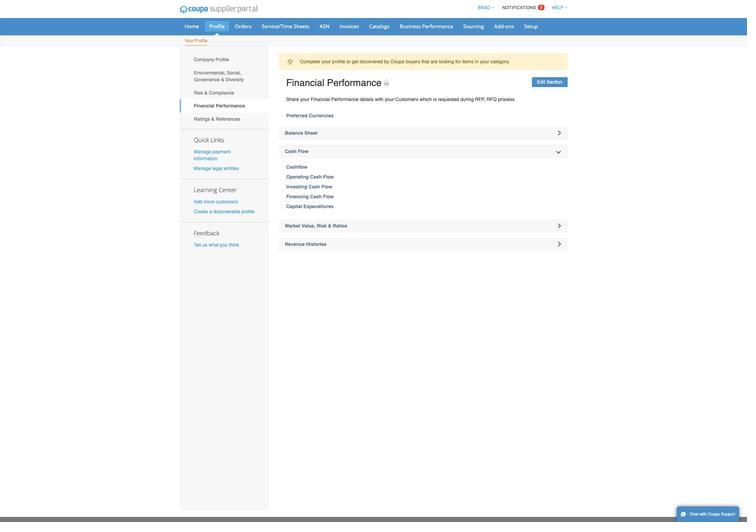 Task type: describe. For each thing, give the bounding box(es) containing it.
setup link
[[520, 21, 542, 31]]

performance inside business performance link
[[422, 23, 453, 30]]

profile for company profile
[[216, 57, 229, 62]]

flow for investing cash flow
[[321, 184, 332, 190]]

company profile link
[[180, 53, 269, 66]]

add more customers
[[194, 199, 238, 205]]

add-
[[494, 23, 505, 30]]

catalogs link
[[365, 21, 394, 31]]

0 vertical spatial with
[[375, 97, 383, 102]]

ratios
[[333, 223, 347, 229]]

operating cash flow
[[286, 174, 334, 180]]

manage legal entities
[[194, 166, 239, 171]]

business performance link
[[395, 21, 457, 31]]

complete your profile to get discovered by coupa buyers that are looking for items in your category. alert
[[279, 53, 568, 70]]

manage legal entities link
[[194, 166, 239, 171]]

share
[[286, 97, 299, 102]]

asn link
[[315, 21, 334, 31]]

profile inside alert
[[332, 59, 345, 64]]

chat with coupa support
[[690, 512, 735, 517]]

compliance
[[209, 90, 234, 96]]

get
[[352, 59, 358, 64]]

information
[[194, 156, 217, 161]]

rfq
[[487, 97, 497, 102]]

profile for your profile
[[195, 38, 207, 43]]

create
[[194, 209, 208, 215]]

governance
[[194, 77, 220, 82]]

catalogs
[[369, 23, 390, 30]]

revenue histories heading
[[279, 237, 568, 251]]

invoices
[[340, 23, 359, 30]]

investing
[[286, 184, 307, 190]]

flow for financing cash flow
[[323, 194, 334, 199]]

complete your profile to get discovered by coupa buyers that are looking for items in your category.
[[300, 59, 510, 64]]

ratings & references
[[194, 116, 240, 122]]

cashflow
[[286, 164, 307, 170]]

cash inside dropdown button
[[285, 149, 297, 154]]

process
[[498, 97, 515, 102]]

discoverable
[[213, 209, 240, 215]]

you
[[220, 242, 228, 248]]

learning center
[[194, 186, 237, 194]]

performance inside "financial performance" "link"
[[216, 103, 245, 109]]

to
[[347, 59, 351, 64]]

notifications
[[502, 5, 536, 10]]

orders link
[[231, 21, 256, 31]]

looking
[[439, 59, 454, 64]]

expenditures
[[303, 204, 334, 209]]

navigation containing notifications 0
[[475, 1, 568, 14]]

feedback
[[194, 229, 219, 237]]

payment
[[212, 149, 231, 154]]

capital expenditures
[[286, 204, 334, 209]]

your left customers
[[385, 97, 394, 102]]

financial performance inside "link"
[[194, 103, 245, 109]]

chat with coupa support button
[[677, 507, 739, 522]]

performance up details
[[327, 77, 382, 88]]

& inside dropdown button
[[328, 223, 332, 229]]

business performance
[[400, 23, 453, 30]]

coupa inside button
[[708, 512, 720, 517]]

0 vertical spatial financial performance
[[286, 77, 382, 88]]

brad link
[[475, 5, 494, 10]]

market
[[285, 223, 300, 229]]

sourcing
[[463, 23, 484, 30]]

0 vertical spatial risk
[[194, 90, 203, 96]]

home
[[185, 23, 199, 30]]

currencies
[[309, 113, 334, 118]]

environmental, social, governance & diversity
[[194, 70, 244, 82]]

revenue histories
[[285, 241, 326, 247]]

references
[[216, 116, 240, 122]]

sheet
[[304, 130, 317, 136]]

center
[[219, 186, 237, 194]]

in
[[475, 59, 479, 64]]

section
[[547, 79, 562, 85]]

rfp,
[[475, 97, 485, 102]]

market value, risk & ratios button
[[279, 219, 568, 233]]

add more customers link
[[194, 199, 238, 205]]

buyers
[[406, 59, 420, 64]]

notifications 0
[[502, 5, 543, 10]]

edit section link
[[532, 77, 568, 87]]

service/time
[[262, 23, 292, 30]]

performance left details
[[331, 97, 359, 102]]

create a discoverable profile
[[194, 209, 255, 215]]

operating
[[286, 174, 309, 180]]

balance sheet button
[[279, 126, 568, 140]]

complete
[[300, 59, 320, 64]]

capital
[[286, 204, 302, 209]]

a
[[209, 209, 212, 215]]

0 vertical spatial financial
[[286, 77, 324, 88]]



Task type: locate. For each thing, give the bounding box(es) containing it.
0
[[540, 5, 543, 10]]

value,
[[302, 223, 315, 229]]

2 vertical spatial profile
[[216, 57, 229, 62]]

& left diversity
[[221, 77, 224, 82]]

1 manage from the top
[[194, 149, 211, 154]]

links
[[211, 136, 224, 144]]

1 horizontal spatial financial performance
[[286, 77, 382, 88]]

risk inside dropdown button
[[317, 223, 327, 229]]

financing cash flow
[[286, 194, 334, 199]]

with
[[375, 97, 383, 102], [699, 512, 707, 517]]

is
[[433, 97, 437, 102]]

0 horizontal spatial profile
[[242, 209, 255, 215]]

cash flow heading
[[279, 145, 568, 158]]

customers
[[216, 199, 238, 205]]

0 vertical spatial profile
[[209, 23, 225, 30]]

company profile
[[194, 57, 229, 62]]

revenue histories button
[[279, 237, 568, 251]]

profile down the coupa supplier portal image
[[209, 23, 225, 30]]

social,
[[227, 70, 241, 76]]

company
[[194, 57, 214, 62]]

for
[[455, 59, 461, 64]]

entities
[[224, 166, 239, 171]]

manage payment information link
[[194, 149, 231, 161]]

2 manage from the top
[[194, 166, 211, 171]]

manage inside manage payment information
[[194, 149, 211, 154]]

quick
[[194, 136, 209, 144]]

financial up ratings
[[194, 103, 215, 109]]

manage down "information"
[[194, 166, 211, 171]]

service/time sheets link
[[257, 21, 314, 31]]

1 horizontal spatial with
[[699, 512, 707, 517]]

home link
[[180, 21, 204, 31]]

add-ons
[[494, 23, 514, 30]]

& inside environmental, social, governance & diversity
[[221, 77, 224, 82]]

preferred
[[286, 113, 307, 118]]

profile left to
[[332, 59, 345, 64]]

coupa right by
[[391, 59, 405, 64]]

financial performance link
[[180, 99, 269, 113]]

cash up expenditures
[[310, 194, 322, 199]]

balance sheet heading
[[279, 126, 568, 140]]

business
[[400, 23, 421, 30]]

0 vertical spatial coupa
[[391, 59, 405, 64]]

your
[[185, 38, 194, 43]]

with right details
[[375, 97, 383, 102]]

balance sheet
[[285, 130, 317, 136]]

think
[[229, 242, 239, 248]]

more
[[204, 199, 215, 205]]

ons
[[505, 23, 514, 30]]

sheets
[[294, 23, 309, 30]]

navigation
[[475, 1, 568, 14]]

coupa inside alert
[[391, 59, 405, 64]]

risk right value,
[[317, 223, 327, 229]]

diversity
[[226, 77, 244, 82]]

1 vertical spatial manage
[[194, 166, 211, 171]]

histories
[[306, 241, 326, 247]]

with inside button
[[699, 512, 707, 517]]

1 vertical spatial financial
[[311, 97, 330, 102]]

tell us what you think
[[194, 242, 239, 248]]

profile up environmental, social, governance & diversity link
[[216, 57, 229, 62]]

market value, risk & ratios heading
[[279, 219, 568, 233]]

1 horizontal spatial profile
[[332, 59, 345, 64]]

your right complete
[[322, 59, 331, 64]]

orders
[[235, 23, 252, 30]]

cash flow button
[[279, 145, 568, 158]]

legal
[[212, 166, 222, 171]]

setup
[[524, 23, 538, 30]]

are
[[431, 59, 438, 64]]

0 horizontal spatial coupa
[[391, 59, 405, 64]]

performance up references
[[216, 103, 245, 109]]

flow up cashflow
[[298, 149, 309, 154]]

market value, risk & ratios
[[285, 223, 347, 229]]

that
[[422, 59, 429, 64]]

profile link
[[205, 21, 229, 31]]

1 vertical spatial profile
[[195, 38, 207, 43]]

& down governance
[[204, 90, 208, 96]]

details
[[360, 97, 374, 102]]

flow for operating cash flow
[[323, 174, 334, 180]]

coupa
[[391, 59, 405, 64], [708, 512, 720, 517]]

your profile link
[[184, 37, 208, 46]]

edit
[[537, 79, 545, 85]]

manage up "information"
[[194, 149, 211, 154]]

1 vertical spatial profile
[[242, 209, 255, 215]]

profile right 'discoverable' at the left of page
[[242, 209, 255, 215]]

flow up investing cash flow on the left top of the page
[[323, 174, 334, 180]]

flow inside dropdown button
[[298, 149, 309, 154]]

quick links
[[194, 136, 224, 144]]

financial
[[286, 77, 324, 88], [311, 97, 330, 102], [194, 103, 215, 109]]

learning
[[194, 186, 217, 194]]

financial performance down to
[[286, 77, 382, 88]]

risk down governance
[[194, 90, 203, 96]]

profile inside "link"
[[216, 57, 229, 62]]

manage for manage legal entities
[[194, 166, 211, 171]]

sourcing link
[[459, 21, 488, 31]]

environmental, social, governance & diversity link
[[180, 66, 269, 86]]

asn
[[320, 23, 330, 30]]

& left ratios
[[328, 223, 332, 229]]

manage
[[194, 149, 211, 154], [194, 166, 211, 171]]

financial performance down compliance
[[194, 103, 245, 109]]

manage for manage payment information
[[194, 149, 211, 154]]

tell
[[194, 242, 201, 248]]

0 horizontal spatial financial performance
[[194, 103, 245, 109]]

0 horizontal spatial with
[[375, 97, 383, 102]]

coupa supplier portal image
[[174, 1, 262, 18]]

cash for investing
[[308, 184, 320, 190]]

0 vertical spatial manage
[[194, 149, 211, 154]]

1 vertical spatial with
[[699, 512, 707, 517]]

by
[[384, 59, 389, 64]]

cash up cashflow
[[285, 149, 297, 154]]

which
[[420, 97, 432, 102]]

& inside "link"
[[211, 116, 215, 122]]

cash up financing cash flow
[[308, 184, 320, 190]]

performance right business on the top right of page
[[422, 23, 453, 30]]

flow down operating cash flow
[[321, 184, 332, 190]]

add-ons link
[[490, 21, 518, 31]]

brad
[[478, 5, 490, 10]]

1 vertical spatial risk
[[317, 223, 327, 229]]

during
[[461, 97, 474, 102]]

revenue
[[285, 241, 305, 247]]

coupa left the support
[[708, 512, 720, 517]]

with right chat
[[699, 512, 707, 517]]

investing cash flow
[[286, 184, 332, 190]]

cash flow
[[285, 149, 309, 154]]

invoices link
[[335, 21, 363, 31]]

profile right your
[[195, 38, 207, 43]]

chat
[[690, 512, 698, 517]]

what
[[209, 242, 219, 248]]

service/time sheets
[[262, 23, 309, 30]]

1 horizontal spatial coupa
[[708, 512, 720, 517]]

2 vertical spatial financial
[[194, 103, 215, 109]]

financial inside "link"
[[194, 103, 215, 109]]

us
[[202, 242, 207, 248]]

1 vertical spatial coupa
[[708, 512, 720, 517]]

your right share
[[300, 97, 310, 102]]

cash for operating
[[310, 174, 322, 180]]

flow up expenditures
[[323, 194, 334, 199]]

your
[[322, 59, 331, 64], [480, 59, 489, 64], [300, 97, 310, 102], [385, 97, 394, 102]]

ratings & references link
[[180, 113, 269, 126]]

financial up share
[[286, 77, 324, 88]]

risk & compliance
[[194, 90, 234, 96]]

risk & compliance link
[[180, 86, 269, 99]]

0 vertical spatial profile
[[332, 59, 345, 64]]

profile
[[209, 23, 225, 30], [195, 38, 207, 43], [216, 57, 229, 62]]

0 horizontal spatial risk
[[194, 90, 203, 96]]

1 horizontal spatial risk
[[317, 223, 327, 229]]

financial up currencies
[[311, 97, 330, 102]]

& right ratings
[[211, 116, 215, 122]]

tell us what you think button
[[194, 242, 239, 249]]

manage payment information
[[194, 149, 231, 161]]

your right in
[[480, 59, 489, 64]]

cash for financing
[[310, 194, 322, 199]]

1 vertical spatial financial performance
[[194, 103, 245, 109]]

cash up investing cash flow on the left top of the page
[[310, 174, 322, 180]]



Task type: vqa. For each thing, say whether or not it's contained in the screenshot.
the 'RFQ'
yes



